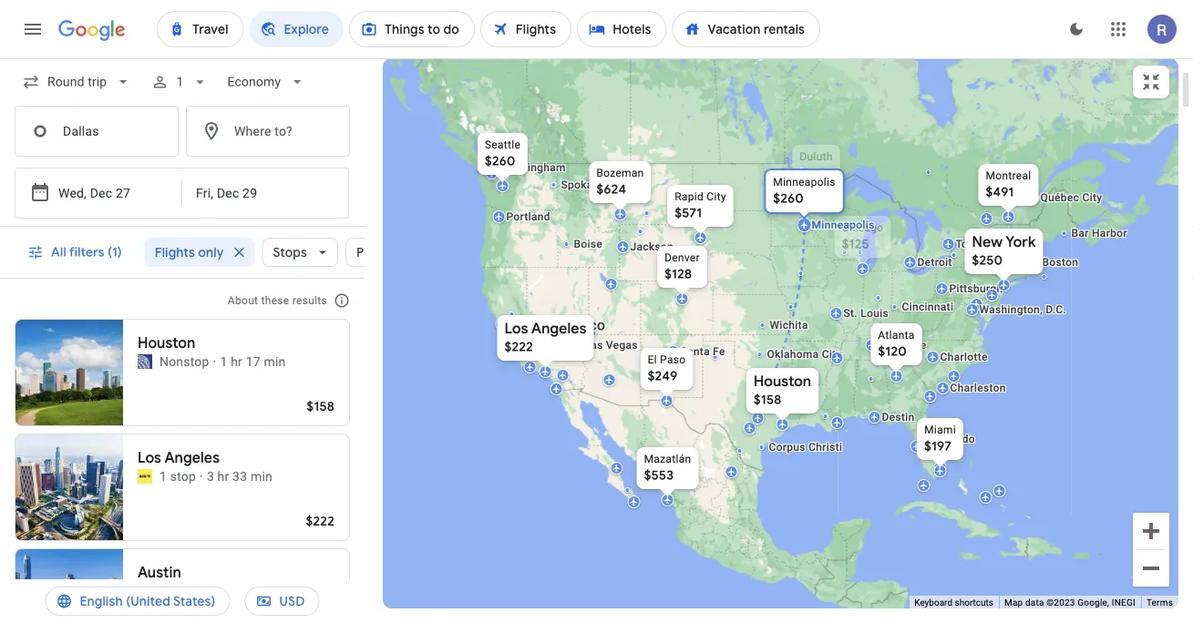 Task type: locate. For each thing, give the bounding box(es) containing it.
bar harbor
[[1072, 227, 1127, 240]]

0 vertical spatial angeles
[[531, 319, 587, 338]]

$222
[[504, 339, 533, 355], [306, 513, 335, 530]]

571 US dollars text field
[[675, 205, 702, 222]]

all filters (1)
[[51, 244, 122, 261]]

1 vertical spatial angeles
[[164, 449, 220, 468]]

city right québec
[[1082, 191, 1102, 204]]

1 inside popup button
[[176, 74, 184, 89]]

1 vertical spatial houston
[[754, 372, 811, 391]]

3 left '33'
[[207, 469, 214, 484]]

hr left '33'
[[217, 469, 229, 484]]

stop
[[170, 469, 196, 484], [170, 584, 196, 599]]

3
[[207, 469, 214, 484], [207, 584, 214, 599]]

miami $197
[[924, 424, 956, 455]]

1 horizontal spatial los
[[504, 319, 528, 338]]

minneapolis
[[812, 219, 875, 232]]

pittsburgh
[[949, 283, 1003, 295]]

120 US dollars text field
[[878, 344, 907, 360]]

angeles up las
[[531, 319, 587, 338]]

new york $250
[[972, 233, 1036, 269]]

0 vertical spatial los
[[504, 319, 528, 338]]

2 vertical spatial min
[[251, 584, 272, 599]]

1 stop
[[160, 469, 196, 484], [160, 584, 196, 599]]

0 vertical spatial $222
[[504, 339, 533, 355]]

0 horizontal spatial $158
[[307, 398, 335, 415]]

houston up 158 us dollars text box
[[754, 372, 811, 391]]

1 vertical spatial stop
[[170, 584, 196, 599]]

1 stop for austin
[[160, 584, 196, 599]]

nonstop
[[160, 354, 209, 369]]

stops button
[[262, 231, 338, 274]]

613 US dollars text field
[[800, 165, 827, 181]]

$222 down san
[[504, 339, 533, 355]]

atlanta $120
[[878, 329, 915, 360]]

125 US dollars text field
[[842, 236, 869, 252]]

inegi
[[1112, 598, 1136, 609]]

flights only
[[155, 244, 224, 261]]

cincinnati
[[902, 301, 954, 314]]

1 vertical spatial los
[[138, 449, 161, 468]]

these
[[261, 294, 289, 307]]

harbor
[[1092, 227, 1127, 240]]

1 horizontal spatial city
[[822, 348, 842, 361]]

1 horizontal spatial houston
[[754, 372, 811, 391]]

$120
[[878, 344, 907, 360]]

google,
[[1078, 598, 1109, 609]]

seattle $260
[[485, 139, 521, 170]]

0 horizontal spatial $222
[[306, 513, 335, 530]]

2 3 from the top
[[207, 584, 214, 599]]

2 vertical spatial hr
[[217, 584, 229, 599]]

vegas
[[606, 339, 638, 352]]

1 stop down austin
[[160, 584, 196, 599]]

$613
[[800, 165, 827, 181]]

los inside los angeles $222
[[504, 319, 528, 338]]

2 1 stop from the top
[[160, 584, 196, 599]]

 image
[[213, 353, 216, 371]]

Departure text field
[[58, 169, 142, 218]]

hr
[[231, 354, 242, 369], [217, 469, 229, 484], [217, 584, 229, 599]]

houston for houston $158
[[754, 372, 811, 391]]

angeles up the 3 hr 33 min
[[164, 449, 220, 468]]

about these results image
[[320, 279, 364, 323]]

Where to? text field
[[186, 106, 350, 157]]

1 horizontal spatial angeles
[[531, 319, 587, 338]]

1 vertical spatial 1 stop
[[160, 584, 196, 599]]

21
[[233, 584, 247, 599]]

spokane
[[561, 179, 606, 191]]

0 vertical spatial stop
[[170, 469, 196, 484]]

denver
[[665, 252, 700, 264]]

None field
[[15, 66, 140, 98], [220, 66, 314, 98], [15, 66, 140, 98], [220, 66, 314, 98]]

0 horizontal spatial los
[[138, 449, 161, 468]]

stop for los angeles
[[170, 469, 196, 484]]

2 horizontal spatial city
[[1082, 191, 1102, 204]]

3 for los angeles
[[207, 469, 214, 484]]

0 vertical spatial houston
[[138, 334, 195, 353]]

mazatlán $553
[[644, 453, 691, 484]]

min for los angeles
[[251, 469, 272, 484]]

city inside rapid city $571
[[707, 191, 726, 203]]

0 horizontal spatial houston
[[138, 334, 195, 353]]

$222 up usd button
[[306, 513, 335, 530]]

houston up nonstop
[[138, 334, 195, 353]]

filters
[[69, 244, 105, 261]]

0 horizontal spatial city
[[707, 191, 726, 203]]

los angeles $222
[[504, 319, 587, 355]]

min right '33'
[[251, 469, 272, 484]]

3 hr 33 min
[[207, 469, 272, 484]]

1 stop from the top
[[170, 469, 196, 484]]

bozeman
[[597, 167, 644, 180]]

san
[[510, 317, 536, 334]]

1 horizontal spatial $158
[[754, 392, 782, 408]]

bozeman $624
[[597, 167, 644, 198]]

17
[[246, 354, 261, 369]]

houston inside "map" region
[[754, 372, 811, 391]]

québec city
[[1041, 191, 1102, 204]]

1 stop for los angeles
[[160, 469, 196, 484]]

0 vertical spatial 1 stop
[[160, 469, 196, 484]]

0 vertical spatial 3
[[207, 469, 214, 484]]

bellingham
[[508, 161, 566, 174]]

loading results progress bar
[[0, 58, 1193, 62]]

los up 222 us dollars text field on the left bottom of page
[[504, 319, 528, 338]]

min for austin
[[251, 584, 272, 599]]

american and united image
[[138, 584, 152, 599]]

francisco
[[540, 317, 606, 334]]

2 stop from the top
[[170, 584, 196, 599]]

222 US dollars text field
[[504, 339, 533, 355]]

1 vertical spatial min
[[251, 469, 272, 484]]

3 left '21'
[[207, 584, 214, 599]]

louis
[[861, 307, 889, 320]]

1
[[176, 74, 184, 89], [220, 354, 227, 369], [160, 469, 167, 484], [160, 584, 167, 599]]

min
[[264, 354, 286, 369], [251, 469, 272, 484], [251, 584, 272, 599]]

0 vertical spatial hr
[[231, 354, 242, 369]]

min right '21'
[[251, 584, 272, 599]]

duluth
[[800, 150, 833, 163]]

hr left '21'
[[217, 584, 229, 599]]

stop down the los angeles
[[170, 469, 196, 484]]

duluth $613
[[800, 150, 833, 181]]

$553
[[644, 468, 674, 484]]

corpus
[[769, 441, 806, 454]]

stop down austin
[[170, 584, 196, 599]]

city for rapid city $571
[[707, 191, 726, 203]]

$571
[[675, 205, 702, 222]]

1 vertical spatial hr
[[217, 469, 229, 484]]

english (united states) button
[[45, 580, 230, 623]]

hr for austin
[[217, 584, 229, 599]]

1 1 stop from the top
[[160, 469, 196, 484]]

city right 'rapid'
[[707, 191, 726, 203]]

158 US dollars text field
[[754, 392, 782, 408]]

$222 inside los angeles $222
[[504, 339, 533, 355]]

0 vertical spatial min
[[264, 354, 286, 369]]

los up spirit image
[[138, 449, 161, 468]]

1 horizontal spatial $222
[[504, 339, 533, 355]]

1 vertical spatial 3
[[207, 584, 214, 599]]

united image
[[138, 355, 152, 369]]

wichita
[[770, 319, 808, 332]]

flights
[[155, 244, 195, 261]]

mazatlán
[[644, 453, 691, 466]]

min right 17
[[264, 354, 286, 369]]

None text field
[[15, 106, 179, 157]]

city for québec city
[[1082, 191, 1102, 204]]

angeles inside los angeles $222
[[531, 319, 587, 338]]

1 stop down the los angeles
[[160, 469, 196, 484]]

553 US dollars text field
[[644, 468, 674, 484]]

$491
[[986, 184, 1014, 201]]

none text field inside filters form
[[15, 106, 179, 157]]

austin
[[138, 564, 181, 582]]

0 horizontal spatial angeles
[[164, 449, 220, 468]]

atlanta
[[878, 329, 915, 342]]

houston
[[138, 334, 195, 353], [754, 372, 811, 391]]

hr left 17
[[231, 354, 242, 369]]

city right oklahoma
[[822, 348, 842, 361]]

new
[[972, 233, 1003, 252]]

1 3 from the top
[[207, 469, 214, 484]]



Task type: vqa. For each thing, say whether or not it's contained in the screenshot.
Austin
yes



Task type: describe. For each thing, give the bounding box(es) containing it.
angeles for los angeles $222
[[531, 319, 587, 338]]

change appearance image
[[1055, 7, 1098, 51]]

d.c.
[[1046, 304, 1067, 316]]

250 US dollars text field
[[972, 252, 1003, 269]]

detroit
[[917, 256, 952, 269]]

miami
[[924, 424, 956, 437]]

english
[[80, 593, 123, 610]]

las
[[585, 339, 603, 352]]

rapid city $571
[[675, 191, 726, 222]]

boston
[[1042, 256, 1079, 269]]

el paso $249
[[648, 354, 686, 385]]

christi
[[809, 441, 842, 454]]

st. louis
[[844, 307, 889, 320]]

washington,
[[979, 304, 1043, 316]]

about these results
[[228, 294, 327, 307]]

usd
[[279, 593, 305, 610]]

terms
[[1147, 598, 1173, 609]]

fe
[[713, 345, 725, 358]]

only
[[198, 244, 224, 261]]

seattle
[[485, 139, 521, 151]]

washington, d.c.
[[979, 304, 1067, 316]]

paso
[[660, 354, 686, 366]]

price button
[[345, 231, 418, 274]]

33
[[233, 469, 247, 484]]

$158 inside houston $158
[[754, 392, 782, 408]]

map data ©2023 google, inegi
[[1004, 598, 1136, 609]]

boise
[[574, 238, 603, 251]]

all
[[51, 244, 66, 261]]

1 vertical spatial $222
[[306, 513, 335, 530]]

oklahoma city
[[767, 348, 842, 361]]

rapid
[[675, 191, 704, 203]]

destin
[[882, 411, 915, 424]]

3 hr 21 min
[[207, 584, 272, 599]]

Return text field
[[196, 169, 287, 218]]

stop for austin
[[170, 584, 196, 599]]

$250
[[972, 252, 1003, 269]]

249 US dollars text field
[[648, 368, 678, 385]]

shortcuts
[[955, 598, 994, 609]]

491 US dollars text field
[[986, 184, 1014, 201]]

montreal
[[986, 170, 1031, 182]]

spirit image
[[138, 469, 152, 484]]

(1)
[[108, 244, 122, 261]]

flights only button
[[144, 231, 255, 274]]

los angeles
[[138, 449, 220, 468]]

about
[[228, 294, 258, 307]]

$624
[[597, 181, 626, 198]]

$197
[[924, 438, 952, 455]]

city for oklahoma city
[[822, 348, 842, 361]]

222 US dollars text field
[[306, 513, 335, 530]]

$128
[[665, 266, 692, 283]]

nashville
[[879, 339, 927, 352]]

usd button
[[245, 580, 319, 623]]

main menu image
[[22, 18, 44, 40]]

angeles for los angeles
[[164, 449, 220, 468]]

(united
[[126, 593, 170, 610]]

english (united states)
[[80, 593, 216, 610]]

1 hr 17 min
[[220, 354, 286, 369]]

price
[[356, 244, 387, 261]]

$125
[[842, 236, 869, 252]]

santa
[[680, 345, 710, 358]]

1 button
[[143, 60, 216, 104]]

158 US dollars text field
[[307, 398, 335, 415]]

stops
[[273, 244, 307, 261]]

toronto
[[956, 238, 995, 251]]

québec
[[1041, 191, 1079, 204]]

128 US dollars text field
[[665, 266, 692, 283]]

st.
[[844, 307, 858, 320]]

states)
[[173, 593, 216, 610]]

los for los angeles $222
[[504, 319, 528, 338]]

624 US dollars text field
[[597, 181, 626, 198]]

charlotte
[[940, 351, 988, 364]]

bar
[[1072, 227, 1089, 240]]

197 US dollars text field
[[924, 438, 952, 455]]

©2023
[[1047, 598, 1075, 609]]

santa fe
[[680, 345, 725, 358]]

3 for austin
[[207, 584, 214, 599]]

view smaller map image
[[1140, 71, 1162, 93]]

hr for los angeles
[[217, 469, 229, 484]]

san francisco
[[510, 317, 606, 334]]

chicago
[[842, 222, 884, 234]]

las vegas
[[585, 339, 638, 352]]

all filters (1) button
[[16, 231, 137, 274]]

los for los angeles
[[138, 449, 161, 468]]

keyboard
[[914, 598, 953, 609]]

houston for houston
[[138, 334, 195, 353]]

map
[[1004, 598, 1023, 609]]

portland
[[506, 211, 550, 223]]

orlando
[[935, 433, 975, 446]]

map region
[[371, 48, 1193, 623]]

results
[[292, 294, 327, 307]]

charleston
[[950, 382, 1006, 395]]

$249
[[648, 368, 678, 385]]

data
[[1025, 598, 1044, 609]]

denver $128
[[665, 252, 700, 283]]

york
[[1006, 233, 1036, 252]]

chicago $125
[[842, 222, 884, 252]]

260 US dollars text field
[[485, 153, 515, 170]]

filters form
[[0, 58, 365, 227]]



